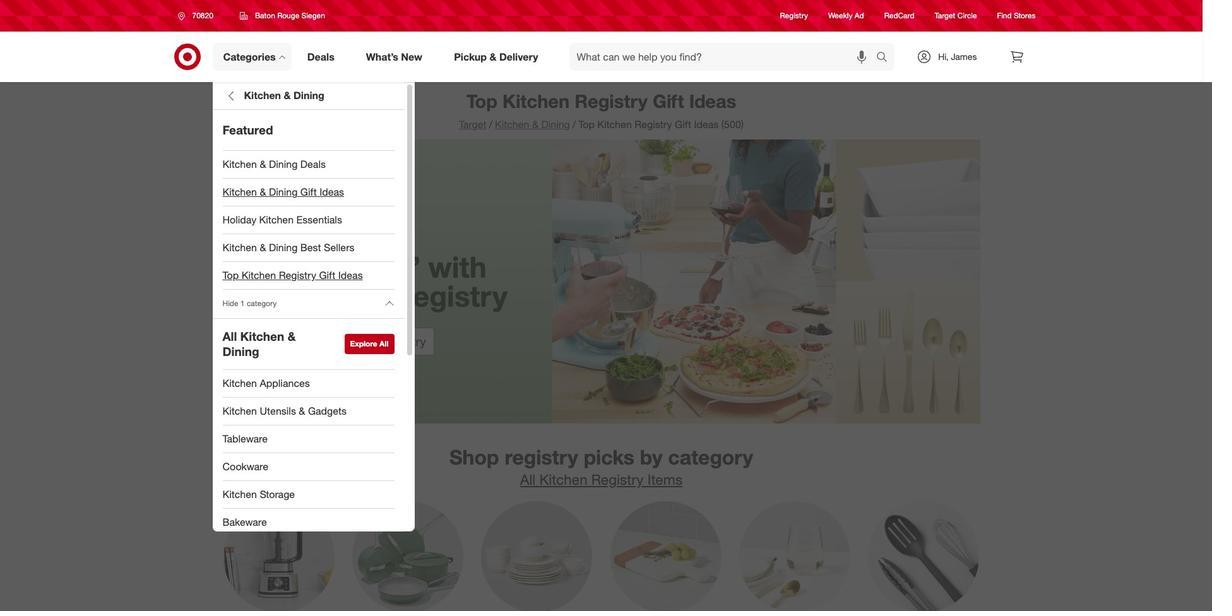 Task type: locate. For each thing, give the bounding box(es) containing it.
2 horizontal spatial target
[[935, 11, 956, 20]]

gift for top kitchen registry gift ideas target / kitchen & dining / top kitchen registry gift ideas (500)
[[653, 90, 684, 112]]

0 vertical spatial deals
[[307, 50, 335, 63]]

all
[[223, 329, 237, 344], [380, 339, 389, 348], [520, 471, 536, 488]]

holiday kitchen essentials link
[[213, 207, 405, 234]]

0 horizontal spatial top
[[223, 269, 239, 282]]

2 horizontal spatial top
[[579, 118, 595, 131]]

hi, james
[[939, 51, 977, 62]]

ideas
[[689, 90, 737, 112], [694, 118, 719, 131], [320, 186, 344, 198], [338, 269, 363, 282]]

1 vertical spatial category
[[668, 445, 754, 470]]

& down holiday kitchen essentials
[[260, 241, 266, 254]]

rouge
[[277, 11, 300, 20]]

0 horizontal spatial category
[[247, 299, 277, 308]]

70820
[[192, 11, 213, 20]]

search
[[871, 52, 901, 64]]

category inside button
[[247, 299, 277, 308]]

0 horizontal spatial target
[[347, 335, 379, 349]]

target inside button
[[347, 335, 379, 349]]

kitchen storage
[[223, 488, 295, 501]]

category up items
[[668, 445, 754, 470]]

cookware
[[223, 460, 268, 473]]

1 horizontal spatial target
[[459, 118, 487, 131]]

2 vertical spatial top
[[223, 269, 239, 282]]

pickup & delivery
[[454, 50, 538, 63]]

kitchen & dining gift ideas link
[[213, 179, 405, 207]]

kitchen storage link
[[213, 481, 405, 509]]

by
[[640, 445, 663, 470]]

new
[[401, 50, 423, 63]]

kitchen utensils & gadgets
[[223, 405, 347, 417]]

explore all link
[[345, 334, 394, 354]]

1 horizontal spatial top
[[467, 90, 498, 112]]

target
[[935, 11, 956, 20], [459, 118, 487, 131], [347, 335, 379, 349]]

ideas for top kitchen registry gift ideas target / kitchen & dining / top kitchen registry gift ideas (500)
[[689, 90, 737, 112]]

/ right kitchen & dining link
[[573, 118, 576, 131]]

dining inside kitchen & dining best sellers 'link'
[[269, 241, 298, 254]]

baton
[[255, 11, 275, 20]]

dining inside top kitchen registry gift ideas target / kitchen & dining / top kitchen registry gift ideas (500)
[[542, 118, 570, 131]]

appliances
[[260, 377, 310, 389]]

dining inside kitchen & dining gift ideas link
[[269, 186, 298, 198]]

category right 1
[[247, 299, 277, 308]]

all inside all kitchen & dining
[[223, 329, 237, 344]]

2 horizontal spatial all
[[520, 471, 536, 488]]

& inside top kitchen registry gift ideas target / kitchen & dining / top kitchen registry gift ideas (500)
[[532, 118, 539, 131]]

registry link
[[780, 10, 808, 21]]

weekly ad link
[[829, 10, 864, 21]]

1 horizontal spatial /
[[573, 118, 576, 131]]

kitchen & dining best sellers link
[[213, 234, 405, 262]]

deals up kitchen & dining gift ideas link
[[300, 158, 326, 171]]

delivery
[[500, 50, 538, 63]]

1 horizontal spatial category
[[668, 445, 754, 470]]

top kitchen registry gift ideas
[[223, 269, 363, 282]]

registry
[[505, 445, 578, 470]]

all down hide
[[223, 329, 237, 344]]

target inside top kitchen registry gift ideas target / kitchen & dining / top kitchen registry gift ideas (500)
[[459, 118, 487, 131]]

find stores
[[998, 11, 1036, 20]]

& right target link
[[532, 118, 539, 131]]

dining for kitchen & dining gift ideas
[[269, 186, 298, 198]]

ideas up essentials
[[320, 186, 344, 198]]

kitchen & dining best sellers
[[223, 241, 355, 254]]

target registry
[[347, 335, 426, 349]]

ideas down sellers
[[338, 269, 363, 282]]

0 vertical spatial target
[[935, 11, 956, 20]]

& right "pickup"
[[490, 50, 497, 63]]

deals
[[307, 50, 335, 63], [300, 158, 326, 171]]

kitchen
[[244, 89, 281, 102], [503, 90, 570, 112], [495, 118, 530, 131], [598, 118, 632, 131], [223, 158, 257, 171], [223, 186, 257, 198], [259, 214, 294, 226], [223, 241, 257, 254], [242, 269, 276, 282], [240, 329, 284, 344], [223, 377, 257, 389], [223, 405, 257, 417], [540, 471, 588, 488], [223, 488, 257, 501]]

registry inside shop registry picks by category all kitchen registry items
[[592, 471, 644, 488]]

bakeware link
[[213, 509, 405, 537]]

all down 'registry'
[[520, 471, 536, 488]]

What can we help you find? suggestions appear below search field
[[569, 43, 880, 71]]

holiday
[[223, 214, 257, 226]]

top up hide
[[223, 269, 239, 282]]

0 horizontal spatial all
[[223, 329, 237, 344]]

0 vertical spatial category
[[247, 299, 277, 308]]

find stores link
[[998, 10, 1036, 21]]

kitchen & dining deals
[[223, 158, 326, 171]]

target circle link
[[935, 10, 977, 21]]

ad
[[855, 11, 864, 20]]

what's new
[[366, 50, 423, 63]]

top inside 'link'
[[223, 269, 239, 282]]

registry inside say "i do" with wedding registry
[[392, 278, 508, 314]]

top right kitchen & dining link
[[579, 118, 595, 131]]

ideas up "(500)" on the top right of page
[[689, 90, 737, 112]]

1 vertical spatial target
[[459, 118, 487, 131]]

top for top kitchen registry gift ideas
[[223, 269, 239, 282]]

gift inside kitchen & dining gift ideas link
[[300, 186, 317, 198]]

0 horizontal spatial /
[[489, 118, 493, 131]]

top
[[467, 90, 498, 112], [579, 118, 595, 131], [223, 269, 239, 282]]

hide 1 category button
[[213, 290, 405, 318]]

dining for kitchen & dining
[[294, 89, 325, 102]]

target circle
[[935, 11, 977, 20]]

1 / from the left
[[489, 118, 493, 131]]

redcard link
[[885, 10, 915, 21]]

&
[[490, 50, 497, 63], [284, 89, 291, 102], [532, 118, 539, 131], [260, 158, 266, 171], [260, 186, 266, 198], [260, 241, 266, 254], [288, 329, 296, 344], [299, 405, 305, 417]]

deals down the siegen
[[307, 50, 335, 63]]

dining
[[294, 89, 325, 102], [542, 118, 570, 131], [269, 158, 298, 171], [269, 186, 298, 198], [269, 241, 298, 254], [223, 344, 259, 359]]

1 vertical spatial deals
[[300, 158, 326, 171]]

top up target link
[[467, 90, 498, 112]]

what's
[[366, 50, 398, 63]]

featured
[[223, 123, 273, 137]]

category
[[247, 299, 277, 308], [668, 445, 754, 470]]

& inside 'link'
[[260, 241, 266, 254]]

0 vertical spatial top
[[467, 90, 498, 112]]

/ right target link
[[489, 118, 493, 131]]

all kitchen registry items link
[[520, 471, 683, 488]]

1 vertical spatial top
[[579, 118, 595, 131]]

& right utensils
[[299, 405, 305, 417]]

& down categories link
[[284, 89, 291, 102]]

& down hide 1 category button
[[288, 329, 296, 344]]

do"
[[373, 249, 420, 285]]

all inside shop registry picks by category all kitchen registry items
[[520, 471, 536, 488]]

(500)
[[722, 118, 744, 131]]

top for top kitchen registry gift ideas target / kitchen & dining / top kitchen registry gift ideas (500)
[[467, 90, 498, 112]]

gift inside top kitchen registry gift ideas 'link'
[[319, 269, 336, 282]]

registry
[[780, 11, 808, 20], [575, 90, 648, 112], [635, 118, 672, 131], [279, 269, 316, 282], [392, 278, 508, 314], [382, 335, 426, 349], [592, 471, 644, 488]]

ideas inside 'link'
[[338, 269, 363, 282]]

what's new link
[[355, 43, 438, 71]]

weekly ad
[[829, 11, 864, 20]]

dining inside all kitchen & dining
[[223, 344, 259, 359]]

deals link
[[297, 43, 350, 71]]

all right explore
[[380, 339, 389, 348]]

gadgets
[[308, 405, 347, 417]]

kitchen appliances link
[[213, 370, 405, 398]]

2 vertical spatial target
[[347, 335, 379, 349]]

dining inside kitchen & dining deals link
[[269, 158, 298, 171]]



Task type: describe. For each thing, give the bounding box(es) containing it.
registry inside button
[[382, 335, 426, 349]]

explore all
[[350, 339, 389, 348]]

with
[[428, 249, 487, 285]]

redcard
[[885, 11, 915, 20]]

kitchen & dining
[[244, 89, 325, 102]]

weekly
[[829, 11, 853, 20]]

2 / from the left
[[573, 118, 576, 131]]

couple cheers after making homemade pizzas. silverware and bowls in view. image
[[223, 139, 981, 424]]

siegen
[[302, 11, 325, 20]]

sellers
[[324, 241, 355, 254]]

all kitchen & dining
[[223, 329, 296, 359]]

ideas left "(500)" on the top right of page
[[694, 118, 719, 131]]

kitchen appliances
[[223, 377, 310, 389]]

stores
[[1014, 11, 1036, 20]]

search button
[[871, 43, 901, 73]]

tableware link
[[213, 425, 405, 453]]

cookware link
[[213, 453, 405, 481]]

hide 1 category
[[223, 299, 277, 308]]

best
[[300, 241, 321, 254]]

70820 button
[[170, 4, 227, 27]]

shop
[[450, 445, 499, 470]]

essentials
[[297, 214, 342, 226]]

say
[[286, 249, 336, 285]]

"i
[[344, 249, 365, 285]]

target link
[[459, 118, 487, 131]]

items
[[648, 471, 683, 488]]

circle
[[958, 11, 977, 20]]

kitchen & dining deals link
[[213, 151, 405, 179]]

categories
[[223, 50, 276, 63]]

dining for kitchen & dining deals
[[269, 158, 298, 171]]

kitchen inside all kitchen & dining
[[240, 329, 284, 344]]

ideas for kitchen & dining gift ideas
[[320, 186, 344, 198]]

kitchen inside shop registry picks by category all kitchen registry items
[[540, 471, 588, 488]]

category inside shop registry picks by category all kitchen registry items
[[668, 445, 754, 470]]

explore
[[350, 339, 378, 348]]

hide
[[223, 299, 238, 308]]

dining for kitchen & dining best sellers
[[269, 241, 298, 254]]

target for target registry
[[347, 335, 379, 349]]

storage
[[260, 488, 295, 501]]

baton rouge siegen button
[[232, 4, 333, 27]]

categories link
[[213, 43, 292, 71]]

& inside all kitchen & dining
[[288, 329, 296, 344]]

deals inside deals link
[[307, 50, 335, 63]]

top kitchen registry gift ideas link
[[213, 262, 405, 290]]

1
[[241, 299, 245, 308]]

deals inside kitchen & dining deals link
[[300, 158, 326, 171]]

bakeware
[[223, 516, 267, 528]]

kitchen & dining link
[[495, 118, 570, 131]]

target for target circle
[[935, 11, 956, 20]]

hi,
[[939, 51, 949, 62]]

tableware
[[223, 432, 268, 445]]

say "i do" with wedding registry
[[265, 249, 508, 314]]

target registry button
[[338, 328, 434, 356]]

kitchen utensils & gadgets link
[[213, 398, 405, 425]]

utensils
[[260, 405, 296, 417]]

ideas for top kitchen registry gift ideas
[[338, 269, 363, 282]]

registry inside 'link'
[[279, 269, 316, 282]]

find
[[998, 11, 1012, 20]]

& down kitchen & dining deals
[[260, 186, 266, 198]]

picks
[[584, 445, 635, 470]]

james
[[951, 51, 977, 62]]

wedding
[[265, 278, 384, 314]]

pickup & delivery link
[[443, 43, 554, 71]]

holiday kitchen essentials
[[223, 214, 342, 226]]

1 horizontal spatial all
[[380, 339, 389, 348]]

gift for kitchen & dining gift ideas
[[300, 186, 317, 198]]

baton rouge siegen
[[255, 11, 325, 20]]

& up kitchen & dining gift ideas
[[260, 158, 266, 171]]

pickup
[[454, 50, 487, 63]]

gift for top kitchen registry gift ideas
[[319, 269, 336, 282]]

top kitchen registry gift ideas target / kitchen & dining / top kitchen registry gift ideas (500)
[[459, 90, 744, 131]]

kitchen & dining gift ideas
[[223, 186, 344, 198]]

shop registry picks by category all kitchen registry items
[[450, 445, 754, 488]]



Task type: vqa. For each thing, say whether or not it's contained in the screenshot.
Holiday Kitchen Essentials
yes



